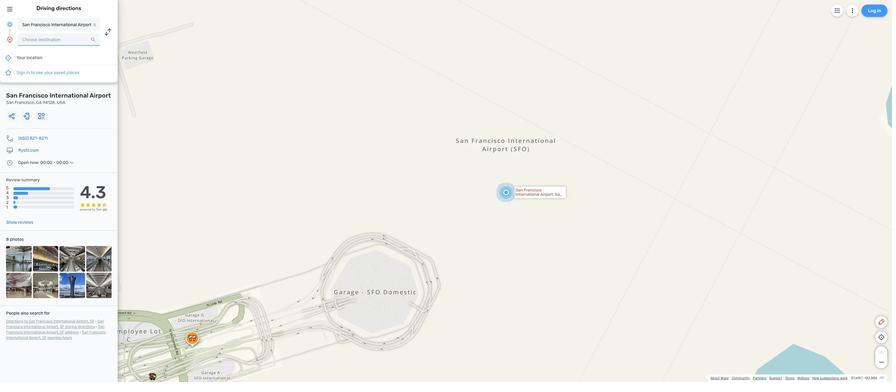 Task type: describe. For each thing, give the bounding box(es) containing it.
(650) 821-8211 link
[[18, 136, 48, 141]]

san francisco international airport, sf address link
[[6, 325, 104, 335]]

usa for airport
[[57, 100, 65, 105]]

francisco, for airport,
[[516, 196, 535, 201]]

san francisco international airport san francisco, ca 94128, usa
[[6, 92, 111, 105]]

san francisco international airport button
[[18, 18, 100, 30]]

for
[[44, 311, 50, 316]]

search
[[30, 311, 43, 316]]

francisco for san francisco international airport, sf opening hours
[[89, 330, 106, 335]]

directions to san francisco international airport, sf link
[[6, 319, 94, 324]]

current location image
[[6, 21, 13, 28]]

0 vertical spatial directions
[[56, 5, 81, 12]]

5 4 3 2 1
[[6, 185, 9, 210]]

1
[[6, 205, 8, 210]]

37.619 | -122.384
[[851, 376, 877, 380]]

call image
[[6, 135, 13, 142]]

driving directions
[[36, 5, 81, 12]]

international for san francisco international airport
[[51, 22, 77, 27]]

people also search for
[[6, 311, 50, 316]]

pencil image
[[878, 318, 885, 326]]

terms
[[785, 376, 795, 380]]

(650)
[[18, 136, 29, 141]]

international for san francisco international airport, sf address
[[24, 330, 45, 335]]

people
[[6, 311, 20, 316]]

open now: 00:00 - 00:00 button
[[18, 160, 76, 165]]

san for san francisco international airport, san francisco, ca 94128, usa
[[516, 188, 523, 192]]

0 horizontal spatial -
[[53, 160, 55, 165]]

community link
[[732, 376, 750, 380]]

ca for airport
[[36, 100, 42, 105]]

image 5 of san francisco international airport, sf image
[[6, 273, 32, 298]]

821-
[[30, 136, 39, 141]]

driving
[[65, 325, 77, 329]]

directions
[[6, 319, 23, 324]]

star image
[[5, 69, 12, 76]]

about waze link
[[710, 376, 729, 380]]

2 00:00 from the left
[[56, 160, 68, 165]]

image 1 of san francisco international airport, sf image
[[6, 246, 32, 272]]

Choose destination text field
[[18, 34, 100, 46]]

international for san francisco international airport san francisco, ca 94128, usa
[[50, 92, 88, 99]]

94128, for airport,
[[542, 196, 554, 201]]

ca for airport,
[[536, 196, 541, 201]]

suggestions
[[820, 376, 839, 380]]

airport for san francisco international airport san francisco, ca 94128, usa
[[90, 92, 111, 99]]

link image
[[880, 375, 885, 380]]

clock image
[[6, 159, 13, 166]]

1 vertical spatial -
[[863, 376, 865, 380]]

francisco for san francisco international airport, sf driving directions
[[6, 325, 23, 329]]

2
[[6, 200, 9, 205]]

san for san francisco international airport san francisco, ca 94128, usa
[[6, 92, 17, 99]]

computer image
[[6, 147, 13, 154]]

support
[[769, 376, 782, 380]]

8211
[[39, 136, 48, 141]]

image 6 of san francisco international airport, sf image
[[33, 273, 58, 298]]

address
[[65, 330, 79, 335]]

directions to san francisco international airport, sf
[[6, 319, 94, 324]]

how
[[813, 376, 819, 380]]

122.384
[[865, 376, 877, 380]]

zoom in image
[[878, 349, 885, 356]]

airport, for ca
[[540, 192, 554, 197]]

flysfo.com link
[[18, 148, 39, 153]]

waze
[[721, 376, 729, 380]]

san for san francisco international airport, sf driving directions
[[97, 319, 104, 324]]

now:
[[30, 160, 39, 165]]

8 photos
[[6, 237, 24, 242]]

directions inside san francisco international airport, sf driving directions
[[78, 325, 95, 329]]

show reviews
[[6, 220, 33, 225]]

5
[[6, 185, 9, 191]]

san francisco international airport, sf address
[[6, 325, 104, 335]]



Task type: locate. For each thing, give the bounding box(es) containing it.
reviews
[[18, 220, 33, 225]]

airport for san francisco international airport
[[78, 22, 91, 27]]

community
[[732, 376, 750, 380]]

francisco for san francisco international airport san francisco, ca 94128, usa
[[19, 92, 48, 99]]

list box
[[0, 51, 118, 82]]

francisco inside san francisco international airport san francisco, ca 94128, usa
[[19, 92, 48, 99]]

review summary
[[6, 177, 40, 183]]

international for san francisco international airport, sf driving directions
[[24, 325, 45, 329]]

94128, for airport
[[43, 100, 56, 105]]

1 horizontal spatial 00:00
[[56, 160, 68, 165]]

0 horizontal spatial 94128,
[[43, 100, 56, 105]]

san francisco international airport, sf opening hours link
[[6, 330, 106, 340]]

0 horizontal spatial francisco,
[[15, 100, 35, 105]]

also
[[21, 311, 29, 316]]

sf inside san francisco international airport, sf opening hours
[[42, 336, 47, 340]]

1 vertical spatial ca
[[536, 196, 541, 201]]

00:00
[[40, 160, 52, 165], [56, 160, 68, 165]]

terms link
[[785, 376, 795, 380]]

airport
[[78, 22, 91, 27], [90, 92, 111, 99]]

0 vertical spatial airport
[[78, 22, 91, 27]]

work
[[840, 376, 848, 380]]

san francisco international airport, sf driving directions
[[6, 319, 104, 329]]

1 horizontal spatial usa
[[555, 196, 563, 201]]

francisco
[[31, 22, 50, 27], [19, 92, 48, 99], [524, 188, 542, 192], [36, 319, 53, 324], [6, 325, 23, 329], [6, 330, 23, 335], [89, 330, 106, 335]]

flysfo.com
[[18, 148, 39, 153]]

support link
[[769, 376, 782, 380]]

francisco, inside san francisco international airport san francisco, ca 94128, usa
[[15, 100, 35, 105]]

san francisco international airport
[[22, 22, 91, 27]]

sf inside san francisco international airport, sf driving directions
[[60, 325, 64, 329]]

francisco for san francisco international airport, san francisco, ca 94128, usa
[[524, 188, 542, 192]]

notices
[[798, 376, 809, 380]]

0 vertical spatial 94128,
[[43, 100, 56, 105]]

- left chevron down image
[[53, 160, 55, 165]]

airport, for hours
[[29, 336, 41, 340]]

4
[[6, 190, 9, 196]]

summary
[[21, 177, 40, 183]]

1 horizontal spatial -
[[863, 376, 865, 380]]

8
[[6, 237, 9, 242]]

opening
[[48, 336, 61, 340]]

ca
[[36, 100, 42, 105], [536, 196, 541, 201]]

francisco inside san francisco international airport, sf address
[[6, 330, 23, 335]]

image 3 of san francisco international airport, sf image
[[59, 246, 85, 272]]

francisco inside the san francisco international airport, san francisco, ca 94128, usa
[[524, 188, 542, 192]]

san
[[22, 22, 30, 27], [6, 92, 17, 99], [6, 100, 14, 105], [516, 188, 523, 192], [555, 192, 562, 197], [29, 319, 35, 324], [97, 319, 104, 324], [98, 325, 104, 329], [82, 330, 88, 335]]

francisco inside button
[[31, 22, 50, 27]]

driving
[[36, 5, 55, 12]]

francisco inside san francisco international airport, sf opening hours
[[89, 330, 106, 335]]

open now: 00:00 - 00:00
[[18, 160, 68, 165]]

francisco, for airport
[[15, 100, 35, 105]]

san inside san francisco international airport, sf address
[[98, 325, 104, 329]]

international inside san francisco international airport, sf address
[[24, 330, 45, 335]]

to
[[24, 319, 28, 324]]

37.619
[[851, 376, 861, 380]]

san for san francisco international airport, sf address
[[98, 325, 104, 329]]

ca inside san francisco international airport san francisco, ca 94128, usa
[[36, 100, 42, 105]]

1 vertical spatial 94128,
[[542, 196, 554, 201]]

image 4 of san francisco international airport, sf image
[[86, 246, 112, 272]]

directions
[[56, 5, 81, 12], [78, 325, 95, 329]]

usa
[[57, 100, 65, 105], [555, 196, 563, 201]]

image 8 of san francisco international airport, sf image
[[86, 273, 112, 298]]

1 horizontal spatial ca
[[536, 196, 541, 201]]

sf for opening
[[42, 336, 47, 340]]

0 horizontal spatial 00:00
[[40, 160, 52, 165]]

usa inside the san francisco international airport, san francisco, ca 94128, usa
[[555, 196, 563, 201]]

international inside the san francisco international airport, san francisco, ca 94128, usa
[[516, 192, 540, 197]]

1 vertical spatial airport
[[90, 92, 111, 99]]

|
[[862, 376, 862, 380]]

show
[[6, 220, 17, 225]]

francisco for san francisco international airport
[[31, 22, 50, 27]]

san inside button
[[22, 22, 30, 27]]

airport, inside san francisco international airport, sf opening hours
[[29, 336, 41, 340]]

airport, inside san francisco international airport, sf driving directions
[[46, 325, 59, 329]]

0 vertical spatial ca
[[36, 100, 42, 105]]

airport, inside san francisco international airport, sf address
[[46, 330, 59, 335]]

zoom out image
[[878, 359, 885, 366]]

francisco, inside the san francisco international airport, san francisco, ca 94128, usa
[[516, 196, 535, 201]]

san inside san francisco international airport, sf opening hours
[[82, 330, 88, 335]]

partners
[[753, 376, 766, 380]]

usa inside san francisco international airport san francisco, ca 94128, usa
[[57, 100, 65, 105]]

international for san francisco international airport, san francisco, ca 94128, usa
[[516, 192, 540, 197]]

international
[[51, 22, 77, 27], [50, 92, 88, 99], [516, 192, 540, 197], [54, 319, 75, 324], [24, 325, 45, 329], [24, 330, 45, 335], [6, 336, 28, 340]]

open
[[18, 160, 29, 165]]

francisco,
[[15, 100, 35, 105], [516, 196, 535, 201]]

94128, inside the san francisco international airport, san francisco, ca 94128, usa
[[542, 196, 554, 201]]

(650) 821-8211
[[18, 136, 48, 141]]

directions up san francisco international airport button
[[56, 5, 81, 12]]

san francisco international airport, sf driving directions link
[[6, 319, 104, 329]]

94128,
[[43, 100, 56, 105], [542, 196, 554, 201]]

sf
[[90, 319, 94, 324], [60, 325, 64, 329], [60, 330, 64, 335], [42, 336, 47, 340]]

san francisco international airport, san francisco, ca 94128, usa
[[516, 188, 563, 201]]

location image
[[6, 36, 13, 43]]

international inside san francisco international airport, sf opening hours
[[6, 336, 28, 340]]

0 vertical spatial -
[[53, 160, 55, 165]]

sf for driving
[[60, 325, 64, 329]]

airport, for directions
[[46, 325, 59, 329]]

international inside san francisco international airport san francisco, ca 94128, usa
[[50, 92, 88, 99]]

international inside san francisco international airport, sf driving directions
[[24, 325, 45, 329]]

about
[[710, 376, 720, 380]]

1 horizontal spatial francisco,
[[516, 196, 535, 201]]

francisco for san francisco international airport, sf address
[[6, 330, 23, 335]]

0 horizontal spatial ca
[[36, 100, 42, 105]]

sf for address
[[60, 330, 64, 335]]

san for san francisco international airport
[[22, 22, 30, 27]]

0 horizontal spatial usa
[[57, 100, 65, 105]]

94128, inside san francisco international airport san francisco, ca 94128, usa
[[43, 100, 56, 105]]

san francisco international airport, sf opening hours
[[6, 330, 106, 340]]

1 vertical spatial directions
[[78, 325, 95, 329]]

1 00:00 from the left
[[40, 160, 52, 165]]

image 2 of san francisco international airport, sf image
[[33, 246, 58, 272]]

san inside san francisco international airport, sf driving directions
[[97, 319, 104, 324]]

image 7 of san francisco international airport, sf image
[[59, 273, 85, 298]]

airport inside san francisco international airport san francisco, ca 94128, usa
[[90, 92, 111, 99]]

hours
[[62, 336, 72, 340]]

recenter image
[[5, 54, 12, 61]]

4.3
[[80, 182, 106, 202]]

airport,
[[540, 192, 554, 197], [76, 319, 89, 324], [46, 325, 59, 329], [46, 330, 59, 335], [29, 336, 41, 340]]

0 vertical spatial usa
[[57, 100, 65, 105]]

directions right driving
[[78, 325, 95, 329]]

chevron down image
[[68, 160, 76, 165]]

ca inside the san francisco international airport, san francisco, ca 94128, usa
[[536, 196, 541, 201]]

3
[[6, 195, 9, 200]]

usa for airport,
[[555, 196, 563, 201]]

notices link
[[798, 376, 809, 380]]

sf inside san francisco international airport, sf address
[[60, 330, 64, 335]]

1 vertical spatial francisco,
[[516, 196, 535, 201]]

international inside button
[[51, 22, 77, 27]]

- right the |
[[863, 376, 865, 380]]

1 vertical spatial usa
[[555, 196, 563, 201]]

-
[[53, 160, 55, 165], [863, 376, 865, 380]]

photos
[[10, 237, 24, 242]]

airport inside button
[[78, 22, 91, 27]]

review
[[6, 177, 20, 183]]

international for san francisco international airport, sf opening hours
[[6, 336, 28, 340]]

san for san francisco international airport, sf opening hours
[[82, 330, 88, 335]]

airport, inside the san francisco international airport, san francisco, ca 94128, usa
[[540, 192, 554, 197]]

partners link
[[753, 376, 766, 380]]

francisco inside san francisco international airport, sf driving directions
[[6, 325, 23, 329]]

0 vertical spatial francisco,
[[15, 100, 35, 105]]

1 horizontal spatial 94128,
[[542, 196, 554, 201]]

how suggestions work link
[[813, 376, 848, 380]]

about waze community partners support terms notices how suggestions work
[[710, 376, 848, 380]]



Task type: vqa. For each thing, say whether or not it's contained in the screenshot.
the Francisco inside San Francisco International Airport, San Francisco, CA 94128, USA
yes



